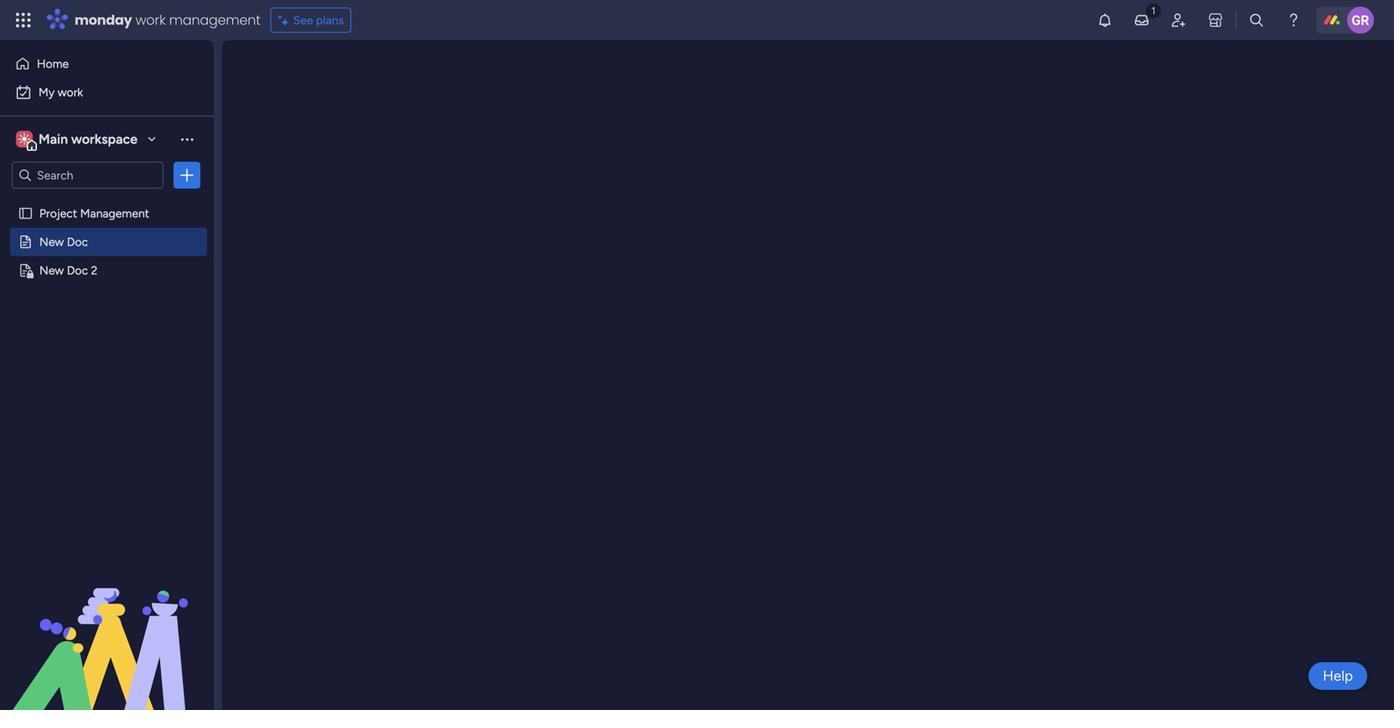 Task type: vqa. For each thing, say whether or not it's contained in the screenshot.
home OPTION
yes



Task type: describe. For each thing, give the bounding box(es) containing it.
lottie animation element
[[0, 541, 214, 710]]

work for monday
[[135, 10, 166, 29]]

main workspace
[[39, 131, 138, 147]]

my work
[[39, 85, 83, 99]]

management
[[80, 206, 149, 221]]

select product image
[[15, 12, 32, 29]]

new doc
[[39, 235, 88, 249]]

2
[[91, 263, 98, 278]]

home link
[[10, 50, 204, 77]]

help button
[[1309, 662, 1367, 690]]

workspace selection element
[[16, 129, 140, 151]]

plans
[[316, 13, 344, 27]]

home
[[37, 57, 69, 71]]

see plans button
[[271, 8, 351, 33]]

monday work management
[[75, 10, 260, 29]]

private board image
[[18, 262, 34, 278]]

doc for new doc 2
[[67, 263, 88, 278]]

1 image
[[1146, 1, 1161, 20]]

help
[[1323, 667, 1353, 685]]

new doc 2
[[39, 263, 98, 278]]

my work option
[[10, 79, 204, 106]]

workspace image
[[18, 130, 30, 148]]

update feed image
[[1134, 12, 1150, 29]]

doc for new doc
[[67, 235, 88, 249]]

public board image
[[18, 234, 34, 250]]

monday marketplace image
[[1207, 12, 1224, 29]]

options image
[[179, 167, 195, 184]]



Task type: locate. For each thing, give the bounding box(es) containing it.
new right private board icon
[[39, 263, 64, 278]]

workspace image
[[16, 130, 33, 148]]

public board image
[[18, 205, 34, 221]]

work right my
[[58, 85, 83, 99]]

doc
[[67, 235, 88, 249], [67, 263, 88, 278]]

notifications image
[[1097, 12, 1113, 29]]

work inside option
[[58, 85, 83, 99]]

invite members image
[[1170, 12, 1187, 29]]

doc up new doc 2
[[67, 235, 88, 249]]

main workspace button
[[12, 125, 163, 153]]

new
[[39, 235, 64, 249], [39, 263, 64, 278]]

see plans
[[293, 13, 344, 27]]

Search in workspace field
[[35, 166, 140, 185]]

home option
[[10, 50, 204, 77]]

0 vertical spatial new
[[39, 235, 64, 249]]

list box containing project management
[[0, 196, 214, 511]]

0 vertical spatial work
[[135, 10, 166, 29]]

0 horizontal spatial work
[[58, 85, 83, 99]]

1 new from the top
[[39, 235, 64, 249]]

work right monday
[[135, 10, 166, 29]]

1 vertical spatial work
[[58, 85, 83, 99]]

management
[[169, 10, 260, 29]]

my
[[39, 85, 55, 99]]

project management
[[39, 206, 149, 221]]

workspace
[[71, 131, 138, 147]]

project
[[39, 206, 77, 221]]

work
[[135, 10, 166, 29], [58, 85, 83, 99]]

1 horizontal spatial work
[[135, 10, 166, 29]]

list box
[[0, 196, 214, 511]]

search everything image
[[1248, 12, 1265, 29]]

2 doc from the top
[[67, 263, 88, 278]]

lottie animation image
[[0, 541, 214, 710]]

new right public board image
[[39, 235, 64, 249]]

greg robinson image
[[1347, 7, 1374, 34]]

main
[[39, 131, 68, 147]]

1 doc from the top
[[67, 235, 88, 249]]

workspace options image
[[179, 131, 195, 147]]

see
[[293, 13, 313, 27]]

2 new from the top
[[39, 263, 64, 278]]

monday
[[75, 10, 132, 29]]

1 vertical spatial new
[[39, 263, 64, 278]]

new for new doc 2
[[39, 263, 64, 278]]

option
[[0, 198, 214, 202]]

1 vertical spatial doc
[[67, 263, 88, 278]]

new for new doc
[[39, 235, 64, 249]]

work for my
[[58, 85, 83, 99]]

0 vertical spatial doc
[[67, 235, 88, 249]]

help image
[[1285, 12, 1302, 29]]

my work link
[[10, 79, 204, 106]]

doc left 2 on the top left
[[67, 263, 88, 278]]



